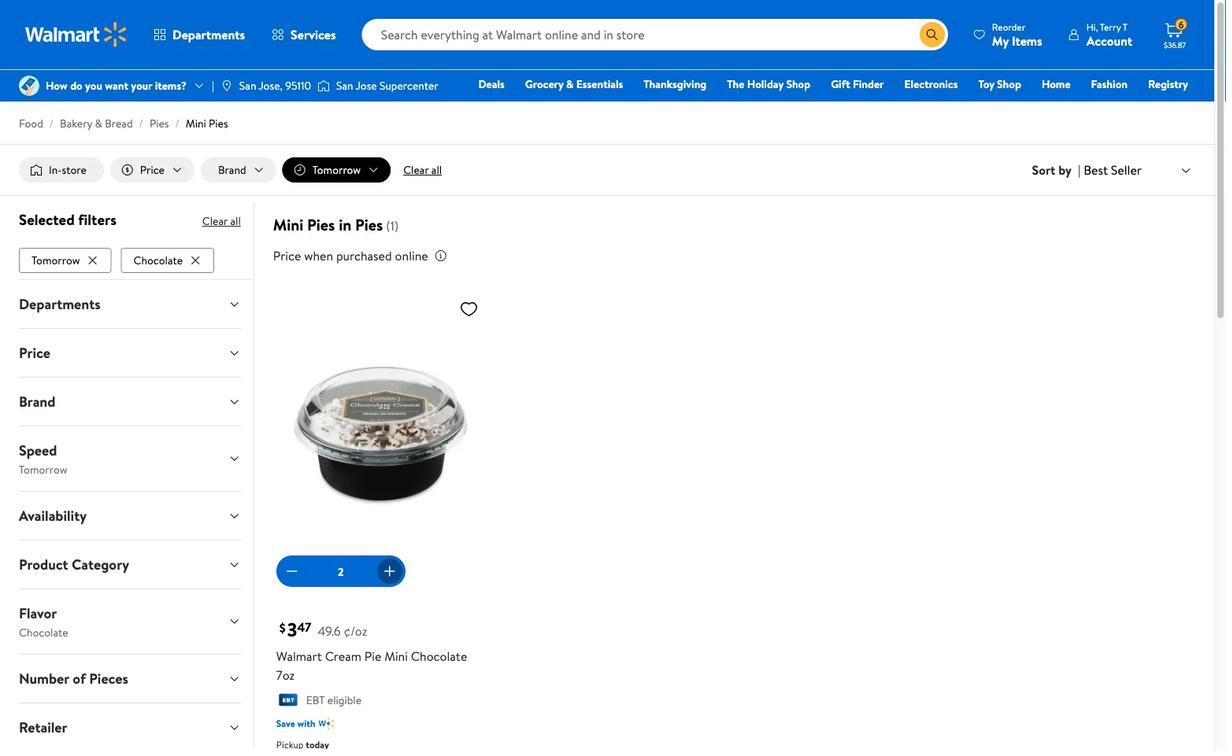 Task type: describe. For each thing, give the bounding box(es) containing it.
speed tab
[[6, 427, 254, 491]]

reorder my items
[[993, 20, 1043, 49]]

services button
[[258, 16, 349, 54]]

$36.87
[[1164, 39, 1187, 50]]

tomorrow button
[[19, 248, 112, 273]]

jose,
[[259, 78, 283, 93]]

2 / from the left
[[139, 116, 143, 131]]

electronics link
[[898, 76, 965, 93]]

walmart
[[276, 648, 322, 666]]

walmart image
[[25, 22, 128, 47]]

best seller button
[[1081, 160, 1196, 181]]

selected
[[19, 210, 75, 230]]

chocolate inside 'button'
[[134, 253, 183, 268]]

(1)
[[386, 218, 399, 235]]

availability button
[[6, 492, 254, 540]]

1 / from the left
[[49, 116, 54, 131]]

toy shop
[[979, 76, 1022, 92]]

fashion
[[1092, 76, 1128, 92]]

the holiday shop link
[[720, 76, 818, 93]]

number of pieces
[[19, 669, 128, 689]]

registry one debit
[[1068, 76, 1189, 114]]

 image for how
[[19, 76, 39, 96]]

when
[[304, 247, 333, 265]]

t
[[1123, 20, 1128, 33]]

departments button
[[6, 280, 254, 328]]

6
[[1179, 18, 1184, 31]]

chocolate inside flavor tab
[[19, 625, 68, 640]]

price when purchased online
[[273, 247, 428, 265]]

tomorrow inside tomorrow button
[[32, 253, 80, 268]]

food / bakery & bread / pies / mini pies
[[19, 116, 228, 131]]

walmart+
[[1142, 98, 1189, 114]]

all for the leftmost the clear all button
[[230, 214, 241, 229]]

1 vertical spatial clear
[[202, 214, 228, 229]]

bakery
[[60, 116, 92, 131]]

¢/oz
[[344, 623, 367, 641]]

retailer
[[19, 718, 67, 738]]

brand button inside the sort and filter section element
[[201, 158, 276, 183]]

bread
[[105, 116, 133, 131]]

hi, terry t account
[[1087, 20, 1133, 49]]

speed
[[19, 441, 57, 461]]

product category
[[19, 555, 129, 575]]

how
[[46, 78, 68, 93]]

fashion link
[[1084, 76, 1135, 93]]

chocolate inside $ 3 47 49.6 ¢/oz walmart cream pie mini chocolate 7oz
[[411, 648, 467, 666]]

sort
[[1032, 162, 1056, 179]]

increase quantity walmart cream pie mini chocolate 7oz, current quantity 2 image
[[380, 563, 399, 581]]

0 horizontal spatial |
[[212, 78, 214, 93]]

pies down items?
[[150, 116, 169, 131]]

mini pies in pies (1)
[[273, 214, 399, 236]]

0 vertical spatial price button
[[110, 158, 195, 183]]

grocery & essentials
[[525, 76, 623, 92]]

1 vertical spatial clear all
[[202, 214, 241, 229]]

product category tab
[[6, 541, 254, 589]]

best
[[1084, 161, 1108, 179]]

the
[[727, 76, 745, 92]]

walmart plus image
[[319, 716, 335, 732]]

availability
[[19, 506, 87, 526]]

add to favorites list, walmart cream pie mini chocolate 7oz image
[[460, 299, 479, 319]]

toy shop link
[[972, 76, 1029, 93]]

filters
[[78, 210, 117, 230]]

my
[[993, 32, 1009, 49]]

list containing tomorrow
[[19, 245, 241, 273]]

1 vertical spatial price button
[[6, 329, 254, 377]]

of
[[73, 669, 86, 689]]

| inside the sort and filter section element
[[1078, 162, 1081, 179]]

home
[[1042, 76, 1071, 92]]

registry link
[[1142, 76, 1196, 93]]

supercenter
[[380, 78, 439, 93]]

account
[[1087, 32, 1133, 49]]

electronics
[[905, 76, 958, 92]]

Walmart Site-Wide search field
[[362, 19, 948, 50]]

items
[[1012, 32, 1043, 49]]

hi,
[[1087, 20, 1098, 33]]

gift finder
[[831, 76, 884, 92]]

san for san jose, 95110
[[239, 78, 256, 93]]

food
[[19, 116, 43, 131]]

one debit link
[[1061, 98, 1128, 115]]

san jose supercenter
[[336, 78, 439, 93]]

number
[[19, 669, 69, 689]]

the holiday shop
[[727, 76, 811, 92]]

in-store
[[49, 162, 87, 178]]

pies link
[[150, 116, 169, 131]]

home link
[[1035, 76, 1078, 93]]

in-
[[49, 162, 62, 178]]

$ 3 47 49.6 ¢/oz walmart cream pie mini chocolate 7oz
[[276, 617, 467, 685]]

1 vertical spatial price
[[273, 247, 301, 265]]



Task type: vqa. For each thing, say whether or not it's contained in the screenshot.
Number
yes



Task type: locate. For each thing, give the bounding box(es) containing it.
departments button
[[140, 16, 258, 54]]

2 vertical spatial tomorrow
[[19, 462, 67, 477]]

toy
[[979, 76, 995, 92]]

mini for /
[[186, 116, 206, 131]]

gift finder link
[[824, 76, 891, 93]]

departments inside popup button
[[173, 26, 245, 43]]

mini right pie
[[385, 648, 408, 666]]

1 horizontal spatial  image
[[220, 80, 233, 92]]

1 vertical spatial clear all button
[[202, 209, 241, 234]]

applied filters section element
[[19, 210, 117, 230]]

brand
[[218, 162, 246, 178], [19, 392, 56, 412]]

1 vertical spatial mini
[[273, 214, 304, 236]]

in-store button
[[19, 158, 104, 183]]

departments up items?
[[173, 26, 245, 43]]

san for san jose supercenter
[[336, 78, 353, 93]]

eligible
[[328, 693, 362, 709]]

mini pies link
[[186, 116, 228, 131]]

all for the clear all button in the sort and filter section element
[[432, 162, 442, 178]]

clear all inside the sort and filter section element
[[404, 162, 442, 178]]

0 horizontal spatial clear all button
[[202, 209, 241, 234]]

1 horizontal spatial departments
[[173, 26, 245, 43]]

0 horizontal spatial brand
[[19, 392, 56, 412]]

0 vertical spatial clear
[[404, 162, 429, 178]]

tomorrow list item
[[19, 245, 115, 273]]

brand for bottom brand dropdown button
[[19, 392, 56, 412]]

brand inside the sort and filter section element
[[218, 162, 246, 178]]

mini
[[186, 116, 206, 131], [273, 214, 304, 236], [385, 648, 408, 666]]

1 horizontal spatial san
[[336, 78, 353, 93]]

retailer button
[[6, 704, 254, 750]]

search icon image
[[926, 28, 939, 41]]

1 vertical spatial all
[[230, 214, 241, 229]]

reorder
[[993, 20, 1026, 33]]

departments inside dropdown button
[[19, 294, 101, 314]]

price inside tab
[[19, 343, 50, 363]]

how do you want your items?
[[46, 78, 187, 93]]

1 horizontal spatial |
[[1078, 162, 1081, 179]]

0 horizontal spatial departments
[[19, 294, 101, 314]]

clear inside the sort and filter section element
[[404, 162, 429, 178]]

& left bread
[[95, 116, 102, 131]]

1 horizontal spatial /
[[139, 116, 143, 131]]

online
[[395, 247, 428, 265]]

san left jose at the left of the page
[[336, 78, 353, 93]]

grocery & essentials link
[[518, 76, 630, 93]]

 image left how
[[19, 76, 39, 96]]

1 horizontal spatial shop
[[997, 76, 1022, 92]]

1 horizontal spatial clear all
[[404, 162, 442, 178]]

sort by |
[[1032, 162, 1081, 179]]

0 horizontal spatial /
[[49, 116, 54, 131]]

0 horizontal spatial chocolate
[[19, 625, 68, 640]]

/ right pies link
[[175, 116, 179, 131]]

1 horizontal spatial mini
[[273, 214, 304, 236]]

tomorrow inside speed tab
[[19, 462, 67, 477]]

all
[[432, 162, 442, 178], [230, 214, 241, 229]]

2 horizontal spatial mini
[[385, 648, 408, 666]]

brand for brand dropdown button inside the sort and filter section element
[[218, 162, 246, 178]]

flavor chocolate
[[19, 604, 68, 640]]

tomorrow down speed
[[19, 462, 67, 477]]

save
[[276, 718, 295, 731]]

 image up mini pies link
[[220, 80, 233, 92]]

chocolate
[[134, 253, 183, 268], [19, 625, 68, 640], [411, 648, 467, 666]]

san jose, 95110
[[239, 78, 311, 93]]

ebt
[[306, 693, 325, 709]]

0 vertical spatial clear all button
[[397, 158, 448, 183]]

clear
[[404, 162, 429, 178], [202, 214, 228, 229]]

1 vertical spatial brand
[[19, 392, 56, 412]]

0 vertical spatial |
[[212, 78, 214, 93]]

do
[[70, 78, 82, 93]]

1 vertical spatial chocolate
[[19, 625, 68, 640]]

/ left pies link
[[139, 116, 143, 131]]

best seller
[[1084, 161, 1142, 179]]

items?
[[155, 78, 187, 93]]

mini for 3
[[385, 648, 408, 666]]

finder
[[853, 76, 884, 92]]

0 horizontal spatial price
[[19, 343, 50, 363]]

2 vertical spatial mini
[[385, 648, 408, 666]]

| right by
[[1078, 162, 1081, 179]]

1 horizontal spatial clear all button
[[397, 158, 448, 183]]

0 vertical spatial departments
[[173, 26, 245, 43]]

store
[[62, 162, 87, 178]]

95110
[[285, 78, 311, 93]]

flavor
[[19, 604, 57, 624]]

7oz
[[276, 667, 295, 685]]

2
[[338, 564, 344, 580]]

terry
[[1100, 20, 1121, 33]]

2 horizontal spatial chocolate
[[411, 648, 467, 666]]

brand up speed
[[19, 392, 56, 412]]

departments tab
[[6, 280, 254, 328]]

 image for san
[[220, 80, 233, 92]]

0 horizontal spatial shop
[[787, 76, 811, 92]]

0 vertical spatial price
[[140, 162, 165, 178]]

chocolate up departments tab
[[134, 253, 183, 268]]

departments
[[173, 26, 245, 43], [19, 294, 101, 314]]

| up mini pies link
[[212, 78, 214, 93]]

brand button down mini pies link
[[201, 158, 276, 183]]

0 horizontal spatial all
[[230, 214, 241, 229]]

clear all button
[[397, 158, 448, 183], [202, 209, 241, 234]]

pies left (1) on the top
[[355, 214, 383, 236]]

0 horizontal spatial clear all
[[202, 214, 241, 229]]

chocolate down flavor
[[19, 625, 68, 640]]

debit
[[1094, 98, 1121, 114]]

brand tab
[[6, 378, 254, 426]]

/ right the food link
[[49, 116, 54, 131]]

registry
[[1149, 76, 1189, 92]]

1 vertical spatial &
[[95, 116, 102, 131]]

all inside the sort and filter section element
[[432, 162, 442, 178]]

pies left in
[[307, 214, 335, 236]]

pies right pies link
[[209, 116, 228, 131]]

shop right toy
[[997, 76, 1022, 92]]

2 horizontal spatial /
[[175, 116, 179, 131]]

47
[[297, 619, 312, 637]]

san left jose,
[[239, 78, 256, 93]]

with
[[298, 718, 316, 731]]

ebt eligible
[[306, 693, 362, 709]]

chocolate right pie
[[411, 648, 467, 666]]

1 horizontal spatial &
[[566, 76, 574, 92]]

& right grocery
[[566, 76, 574, 92]]

by
[[1059, 162, 1072, 179]]

thanksgiving
[[644, 76, 707, 92]]

2 shop from the left
[[997, 76, 1022, 92]]

price tab
[[6, 329, 254, 377]]

0 vertical spatial &
[[566, 76, 574, 92]]

3
[[287, 617, 297, 643]]

jose
[[356, 78, 377, 93]]

0 horizontal spatial clear
[[202, 214, 228, 229]]

food link
[[19, 116, 43, 131]]

tomorrow down selected
[[32, 253, 80, 268]]

departments down tomorrow button
[[19, 294, 101, 314]]

mini left in
[[273, 214, 304, 236]]

thanksgiving link
[[637, 76, 714, 93]]

ebt image
[[276, 694, 300, 710]]

$
[[280, 620, 286, 637]]

clear all button up (1) on the top
[[397, 158, 448, 183]]

0 vertical spatial clear all
[[404, 162, 442, 178]]

tomorrow up mini pies in pies (1)
[[312, 162, 361, 178]]

2 horizontal spatial price
[[273, 247, 301, 265]]

decrease quantity walmart cream pie mini chocolate 7oz, current quantity 2 image
[[283, 563, 302, 581]]

brand down mini pies link
[[218, 162, 246, 178]]

availability tab
[[6, 492, 254, 540]]

holiday
[[747, 76, 784, 92]]

price inside the sort and filter section element
[[140, 162, 165, 178]]

want
[[105, 78, 128, 93]]

0 horizontal spatial mini
[[186, 116, 206, 131]]

pie
[[365, 648, 382, 666]]

price button down pies link
[[110, 158, 195, 183]]

price button
[[110, 158, 195, 183], [6, 329, 254, 377]]

mini inside $ 3 47 49.6 ¢/oz walmart cream pie mini chocolate 7oz
[[385, 648, 408, 666]]

|
[[212, 78, 214, 93], [1078, 162, 1081, 179]]

 image
[[19, 76, 39, 96], [220, 80, 233, 92]]

selected filters
[[19, 210, 117, 230]]

pieces
[[89, 669, 128, 689]]

&
[[566, 76, 574, 92], [95, 116, 102, 131]]

walmart+ link
[[1135, 98, 1196, 115]]

1 vertical spatial tomorrow
[[32, 253, 80, 268]]

mini right pies link
[[186, 116, 206, 131]]

shop right holiday
[[787, 76, 811, 92]]

sort and filter section element
[[0, 145, 1215, 195]]

1 vertical spatial departments
[[19, 294, 101, 314]]

0 vertical spatial tomorrow
[[312, 162, 361, 178]]

1 vertical spatial |
[[1078, 162, 1081, 179]]

retailer tab
[[6, 704, 254, 750]]

chocolate button
[[121, 248, 214, 273]]

legal information image
[[435, 250, 447, 262]]

3 / from the left
[[175, 116, 179, 131]]

price button down departments dropdown button at the left of page
[[6, 329, 254, 377]]

1 vertical spatial brand button
[[6, 378, 254, 426]]

0 vertical spatial all
[[432, 162, 442, 178]]

brand button down price tab
[[6, 378, 254, 426]]

tomorrow inside tomorrow dropdown button
[[312, 162, 361, 178]]

flavor tab
[[6, 590, 254, 654]]

essentials
[[577, 76, 623, 92]]

1 horizontal spatial all
[[432, 162, 442, 178]]

tomorrow button
[[283, 158, 391, 183]]

shop
[[787, 76, 811, 92], [997, 76, 1022, 92]]

2 vertical spatial price
[[19, 343, 50, 363]]

Search search field
[[362, 19, 948, 50]]

one
[[1068, 98, 1092, 114]]

0 horizontal spatial san
[[239, 78, 256, 93]]

chocolate list item
[[121, 245, 218, 273]]

2 san from the left
[[336, 78, 353, 93]]

seller
[[1111, 161, 1142, 179]]

0 horizontal spatial  image
[[19, 76, 39, 96]]

0 vertical spatial chocolate
[[134, 253, 183, 268]]

1 horizontal spatial chocolate
[[134, 253, 183, 268]]

clear all
[[404, 162, 442, 178], [202, 214, 241, 229]]

pies
[[150, 116, 169, 131], [209, 116, 228, 131], [307, 214, 335, 236], [355, 214, 383, 236]]

deals link
[[471, 76, 512, 93]]

2 vertical spatial chocolate
[[411, 648, 467, 666]]

in
[[339, 214, 352, 236]]

1 shop from the left
[[787, 76, 811, 92]]

clear all button inside the sort and filter section element
[[397, 158, 448, 183]]

number of pieces tab
[[6, 655, 254, 703]]

1 horizontal spatial price
[[140, 162, 165, 178]]

clear all button up the chocolate "list item"
[[202, 209, 241, 234]]

1 horizontal spatial clear
[[404, 162, 429, 178]]

brand button
[[201, 158, 276, 183], [6, 378, 254, 426]]

1 san from the left
[[239, 78, 256, 93]]

1 horizontal spatial brand
[[218, 162, 246, 178]]

0 horizontal spatial &
[[95, 116, 102, 131]]

0 vertical spatial mini
[[186, 116, 206, 131]]

deals
[[479, 76, 505, 92]]

number of pieces button
[[6, 655, 254, 703]]

walmart cream pie mini chocolate 7oz image
[[276, 293, 485, 575]]

list
[[19, 245, 241, 273]]

brand inside brand tab
[[19, 392, 56, 412]]

price
[[140, 162, 165, 178], [273, 247, 301, 265], [19, 343, 50, 363]]

/
[[49, 116, 54, 131], [139, 116, 143, 131], [175, 116, 179, 131]]

services
[[291, 26, 336, 43]]

0 vertical spatial brand button
[[201, 158, 276, 183]]

0 vertical spatial brand
[[218, 162, 246, 178]]

 image
[[318, 78, 330, 94]]



